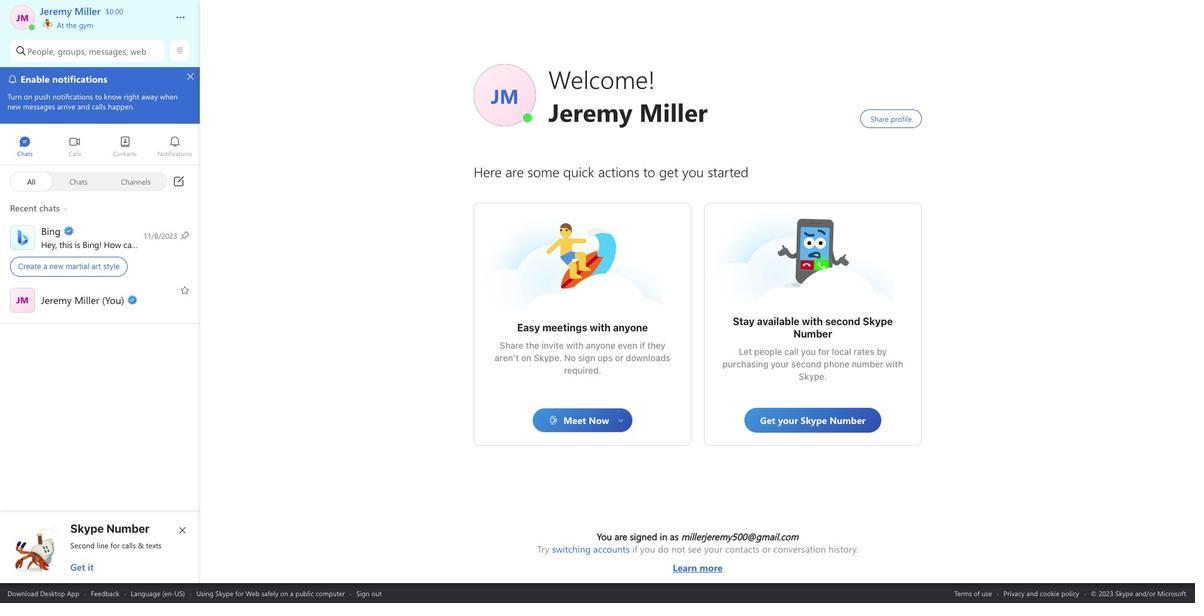 Task type: vqa. For each thing, say whether or not it's contained in the screenshot.
rightmost the of
no



Task type: locate. For each thing, give the bounding box(es) containing it.
at
[[57, 20, 64, 30]]

the inside button
[[66, 20, 77, 30]]

skype. inside let people call you for local rates by purchasing your second phone number with skype.
[[799, 372, 827, 382]]

it
[[88, 562, 94, 574]]

in
[[660, 531, 667, 543]]

the down "easy"
[[526, 341, 539, 351]]

&
[[138, 541, 144, 551]]

hey,
[[41, 239, 57, 251]]

style
[[103, 262, 120, 271]]

if up downloads
[[640, 341, 645, 351]]

skype number element
[[11, 523, 190, 574]]

you inside try switching accounts if you do not see your contacts or conversation history. learn more
[[640, 543, 655, 556]]

they
[[647, 341, 666, 351]]

hey, this is bing ! how can i help you today?
[[41, 239, 205, 251]]

1 vertical spatial second
[[791, 359, 822, 370]]

anyone inside share the invite with anyone even if they aren't on skype. no sign ups or downloads required.
[[586, 341, 616, 351]]

1 vertical spatial the
[[526, 341, 539, 351]]

1 horizontal spatial or
[[762, 543, 771, 556]]

1 horizontal spatial second
[[825, 316, 861, 327]]

get
[[70, 562, 85, 574]]

on right safely
[[280, 589, 288, 599]]

the inside share the invite with anyone even if they aren't on skype. no sign ups or downloads required.
[[526, 341, 539, 351]]

you right help
[[162, 239, 175, 251]]

chats
[[69, 176, 88, 186]]

1 horizontal spatial if
[[640, 341, 645, 351]]

tab list
[[0, 131, 200, 165]]

with inside share the invite with anyone even if they aren't on skype. no sign ups or downloads required.
[[566, 341, 584, 351]]

1 vertical spatial you
[[801, 347, 816, 357]]

local
[[832, 347, 851, 357]]

desktop
[[40, 589, 65, 599]]

0 vertical spatial you
[[162, 239, 175, 251]]

you inside let people call you for local rates by purchasing your second phone number with skype.
[[801, 347, 816, 357]]

0 vertical spatial the
[[66, 20, 77, 30]]

out
[[371, 589, 382, 599]]

phone
[[824, 359, 850, 370]]

1 horizontal spatial you
[[640, 543, 655, 556]]

number inside stay available with second skype number
[[794, 329, 832, 340]]

1 horizontal spatial on
[[521, 353, 532, 364]]

2 horizontal spatial you
[[801, 347, 816, 357]]

share the invite with anyone even if they aren't on skype. no sign ups or downloads required.
[[495, 341, 673, 376]]

1 vertical spatial number
[[106, 523, 150, 536]]

a
[[43, 262, 47, 271], [290, 589, 294, 599]]

channels
[[121, 176, 151, 186]]

with right available
[[802, 316, 823, 327]]

invite
[[542, 341, 564, 351]]

language (en-us)
[[131, 589, 185, 599]]

1 vertical spatial for
[[111, 541, 120, 551]]

ups
[[598, 353, 613, 364]]

of
[[974, 589, 980, 599]]

0 vertical spatial a
[[43, 262, 47, 271]]

0 vertical spatial skype.
[[534, 353, 562, 364]]

0 horizontal spatial the
[[66, 20, 77, 30]]

1 vertical spatial skype.
[[799, 372, 827, 382]]

with up no
[[566, 341, 584, 351]]

get it
[[70, 562, 94, 574]]

1 horizontal spatial number
[[794, 329, 832, 340]]

anyone up even
[[613, 322, 648, 334]]

language (en-us) link
[[131, 589, 185, 599]]

or
[[615, 353, 624, 364], [762, 543, 771, 556]]

second
[[70, 541, 95, 551]]

number
[[794, 329, 832, 340], [106, 523, 150, 536]]

web
[[130, 45, 146, 57]]

the
[[66, 20, 77, 30], [526, 341, 539, 351]]

privacy
[[1004, 589, 1025, 599]]

0 vertical spatial number
[[794, 329, 832, 340]]

0 horizontal spatial on
[[280, 589, 288, 599]]

you right call
[[801, 347, 816, 357]]

or right contacts
[[762, 543, 771, 556]]

on down share
[[521, 353, 532, 364]]

your
[[771, 359, 789, 370], [704, 543, 723, 556]]

texts
[[146, 541, 162, 551]]

downloads
[[626, 353, 670, 364]]

download desktop app link
[[7, 589, 79, 599]]

your right the see
[[704, 543, 723, 556]]

cookie
[[1040, 589, 1060, 599]]

on
[[521, 353, 532, 364], [280, 589, 288, 599]]

people,
[[27, 45, 55, 57]]

1 vertical spatial anyone
[[586, 341, 616, 351]]

1 vertical spatial or
[[762, 543, 771, 556]]

us)
[[175, 589, 185, 599]]

anyone
[[613, 322, 648, 334], [586, 341, 616, 351]]

number up calls
[[106, 523, 150, 536]]

sign out
[[356, 589, 382, 599]]

0 vertical spatial second
[[825, 316, 861, 327]]

1 horizontal spatial the
[[526, 341, 539, 351]]

1 vertical spatial if
[[632, 543, 638, 556]]

second down call
[[791, 359, 822, 370]]

0 horizontal spatial if
[[632, 543, 638, 556]]

terms of use
[[954, 589, 992, 599]]

feedback
[[91, 589, 119, 599]]

second up local
[[825, 316, 861, 327]]

you left the do on the bottom
[[640, 543, 655, 556]]

accounts
[[593, 543, 630, 556]]

your inside try switching accounts if you do not see your contacts or conversation history. learn more
[[704, 543, 723, 556]]

can
[[123, 239, 136, 251]]

0 vertical spatial your
[[771, 359, 789, 370]]

with down by
[[886, 359, 903, 370]]

1 vertical spatial a
[[290, 589, 294, 599]]

0 horizontal spatial skype
[[70, 523, 104, 536]]

for left local
[[818, 347, 830, 357]]

your down call
[[771, 359, 789, 370]]

1 horizontal spatial skype.
[[799, 372, 827, 382]]

you
[[162, 239, 175, 251], [801, 347, 816, 357], [640, 543, 655, 556]]

if inside share the invite with anyone even if they aren't on skype. no sign ups or downloads required.
[[640, 341, 645, 351]]

share
[[500, 341, 524, 351]]

for inside skype number element
[[111, 541, 120, 551]]

download desktop app
[[7, 589, 79, 599]]

conversation
[[774, 543, 826, 556]]

aren't
[[495, 353, 519, 364]]

0 horizontal spatial for
[[111, 541, 120, 551]]

terms
[[954, 589, 972, 599]]

let people call you for local rates by purchasing your second phone number with skype.
[[723, 347, 906, 382]]

0 vertical spatial if
[[640, 341, 645, 351]]

the right at
[[66, 20, 77, 30]]

0 vertical spatial skype
[[863, 316, 893, 327]]

required.
[[564, 365, 601, 376]]

signed
[[630, 531, 657, 543]]

0 horizontal spatial you
[[162, 239, 175, 251]]

martial
[[66, 262, 89, 271]]

second inside let people call you for local rates by purchasing your second phone number with skype.
[[791, 359, 822, 370]]

0 vertical spatial or
[[615, 353, 624, 364]]

skype up by
[[863, 316, 893, 327]]

2 horizontal spatial for
[[818, 347, 830, 357]]

do
[[658, 543, 669, 556]]

using
[[196, 589, 214, 599]]

this
[[59, 239, 72, 251]]

2 vertical spatial for
[[235, 589, 244, 599]]

0 vertical spatial on
[[521, 353, 532, 364]]

0 vertical spatial for
[[818, 347, 830, 357]]

all
[[27, 176, 36, 186]]

skype right using
[[215, 589, 233, 599]]

language
[[131, 589, 160, 599]]

anyone up ups on the right of the page
[[586, 341, 616, 351]]

or right ups on the right of the page
[[615, 353, 624, 364]]

0 horizontal spatial your
[[704, 543, 723, 556]]

if right are at right bottom
[[632, 543, 638, 556]]

1 horizontal spatial for
[[235, 589, 244, 599]]

skype inside stay available with second skype number
[[863, 316, 893, 327]]

how
[[104, 239, 121, 251]]

0 horizontal spatial skype.
[[534, 353, 562, 364]]

or inside try switching accounts if you do not see your contacts or conversation history. learn more
[[762, 543, 771, 556]]

skype. down phone at bottom
[[799, 372, 827, 382]]

switching
[[552, 543, 591, 556]]

for inside let people call you for local rates by purchasing your second phone number with skype.
[[818, 347, 830, 357]]

0 horizontal spatial second
[[791, 359, 822, 370]]

for right line
[[111, 541, 120, 551]]

for for second line for calls & texts
[[111, 541, 120, 551]]

with up ups on the right of the page
[[590, 322, 611, 334]]

skype up second
[[70, 523, 104, 536]]

2 horizontal spatial skype
[[863, 316, 893, 327]]

easy
[[517, 322, 540, 334]]

gym
[[79, 20, 93, 30]]

for left web
[[235, 589, 244, 599]]

see
[[688, 543, 702, 556]]

skype.
[[534, 353, 562, 364], [799, 372, 827, 382]]

number up call
[[794, 329, 832, 340]]

1 vertical spatial your
[[704, 543, 723, 556]]

1 horizontal spatial your
[[771, 359, 789, 370]]

history.
[[829, 543, 858, 556]]

0 horizontal spatial or
[[615, 353, 624, 364]]

whosthis
[[776, 216, 814, 229]]

1 horizontal spatial skype
[[215, 589, 233, 599]]

skype. down the invite
[[534, 353, 562, 364]]

a left public
[[290, 589, 294, 599]]

2 vertical spatial you
[[640, 543, 655, 556]]

create
[[18, 262, 41, 271]]

a left new
[[43, 262, 47, 271]]



Task type: describe. For each thing, give the bounding box(es) containing it.
meetings
[[542, 322, 587, 334]]

learn more link
[[537, 556, 858, 575]]

privacy and cookie policy
[[1004, 589, 1079, 599]]

switching accounts link
[[552, 543, 630, 556]]

use
[[982, 589, 992, 599]]

safely
[[261, 589, 278, 599]]

rates
[[854, 347, 875, 357]]

sign out link
[[356, 589, 382, 599]]

easy meetings with anyone
[[517, 322, 648, 334]]

not
[[671, 543, 685, 556]]

as
[[670, 531, 679, 543]]

your inside let people call you for local rates by purchasing your second phone number with skype.
[[771, 359, 789, 370]]

download
[[7, 589, 38, 599]]

the for invite
[[526, 341, 539, 351]]

people, groups, messages, web button
[[10, 40, 165, 62]]

is
[[75, 239, 80, 251]]

with inside stay available with second skype number
[[802, 316, 823, 327]]

second line for calls & texts
[[70, 541, 162, 551]]

0 horizontal spatial number
[[106, 523, 150, 536]]

number
[[852, 359, 884, 370]]

stay available with second skype number
[[733, 316, 895, 340]]

no
[[564, 353, 576, 364]]

on inside share the invite with anyone even if they aren't on skype. no sign ups or downloads required.
[[521, 353, 532, 364]]

1 horizontal spatial a
[[290, 589, 294, 599]]

app
[[67, 589, 79, 599]]

contacts
[[725, 543, 760, 556]]

privacy and cookie policy link
[[1004, 589, 1079, 599]]

1 vertical spatial on
[[280, 589, 288, 599]]

with inside let people call you for local rates by purchasing your second phone number with skype.
[[886, 359, 903, 370]]

groups,
[[58, 45, 86, 57]]

even
[[618, 341, 637, 351]]

1 vertical spatial skype
[[70, 523, 104, 536]]

stay
[[733, 316, 755, 327]]

help
[[143, 239, 159, 251]]

calls
[[122, 541, 136, 551]]

at the gym button
[[40, 17, 163, 30]]

sign
[[356, 589, 370, 599]]

computer
[[316, 589, 345, 599]]

if inside try switching accounts if you do not see your contacts or conversation history. learn more
[[632, 543, 638, 556]]

people
[[754, 347, 782, 357]]

skype number
[[70, 523, 150, 536]]

0 horizontal spatial a
[[43, 262, 47, 271]]

new
[[49, 262, 64, 271]]

you are signed in as
[[597, 531, 681, 543]]

second inside stay available with second skype number
[[825, 316, 861, 327]]

the for gym
[[66, 20, 77, 30]]

line
[[97, 541, 108, 551]]

0 vertical spatial anyone
[[613, 322, 648, 334]]

mansurfer
[[545, 222, 590, 235]]

learn
[[673, 562, 697, 575]]

create a new martial art style
[[18, 262, 120, 271]]

or inside share the invite with anyone even if they aren't on skype. no sign ups or downloads required.
[[615, 353, 624, 364]]

today?
[[178, 239, 202, 251]]

!
[[99, 239, 102, 251]]

by
[[877, 347, 887, 357]]

messages,
[[89, 45, 128, 57]]

you
[[597, 531, 612, 543]]

public
[[295, 589, 314, 599]]

more
[[700, 562, 723, 575]]

terms of use link
[[954, 589, 992, 599]]

web
[[246, 589, 260, 599]]

are
[[615, 531, 627, 543]]

bing
[[83, 239, 99, 251]]

(en-
[[162, 589, 175, 599]]

let
[[739, 347, 752, 357]]

for for using skype for web safely on a public computer
[[235, 589, 244, 599]]

try
[[537, 543, 550, 556]]

try switching accounts if you do not see your contacts or conversation history. learn more
[[537, 543, 858, 575]]

purchasing
[[723, 359, 769, 370]]

2 vertical spatial skype
[[215, 589, 233, 599]]

skype. inside share the invite with anyone even if they aren't on skype. no sign ups or downloads required.
[[534, 353, 562, 364]]

at the gym
[[55, 20, 93, 30]]

feedback link
[[91, 589, 119, 599]]

call
[[785, 347, 799, 357]]

i
[[139, 239, 141, 251]]

policy
[[1062, 589, 1079, 599]]

using skype for web safely on a public computer
[[196, 589, 345, 599]]



